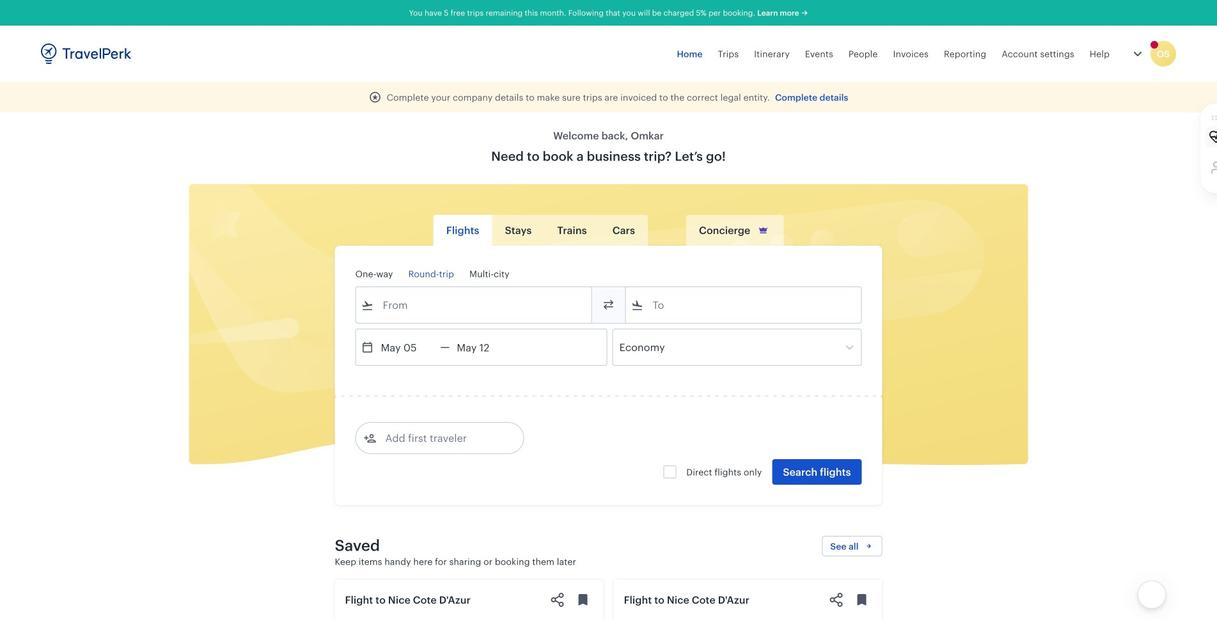 Task type: describe. For each thing, give the bounding box(es) containing it.
Depart text field
[[374, 329, 440, 365]]

To search field
[[644, 295, 845, 315]]

From search field
[[374, 295, 575, 315]]



Task type: locate. For each thing, give the bounding box(es) containing it.
Return text field
[[450, 329, 516, 365]]

Add first traveler search field
[[376, 428, 509, 448]]



